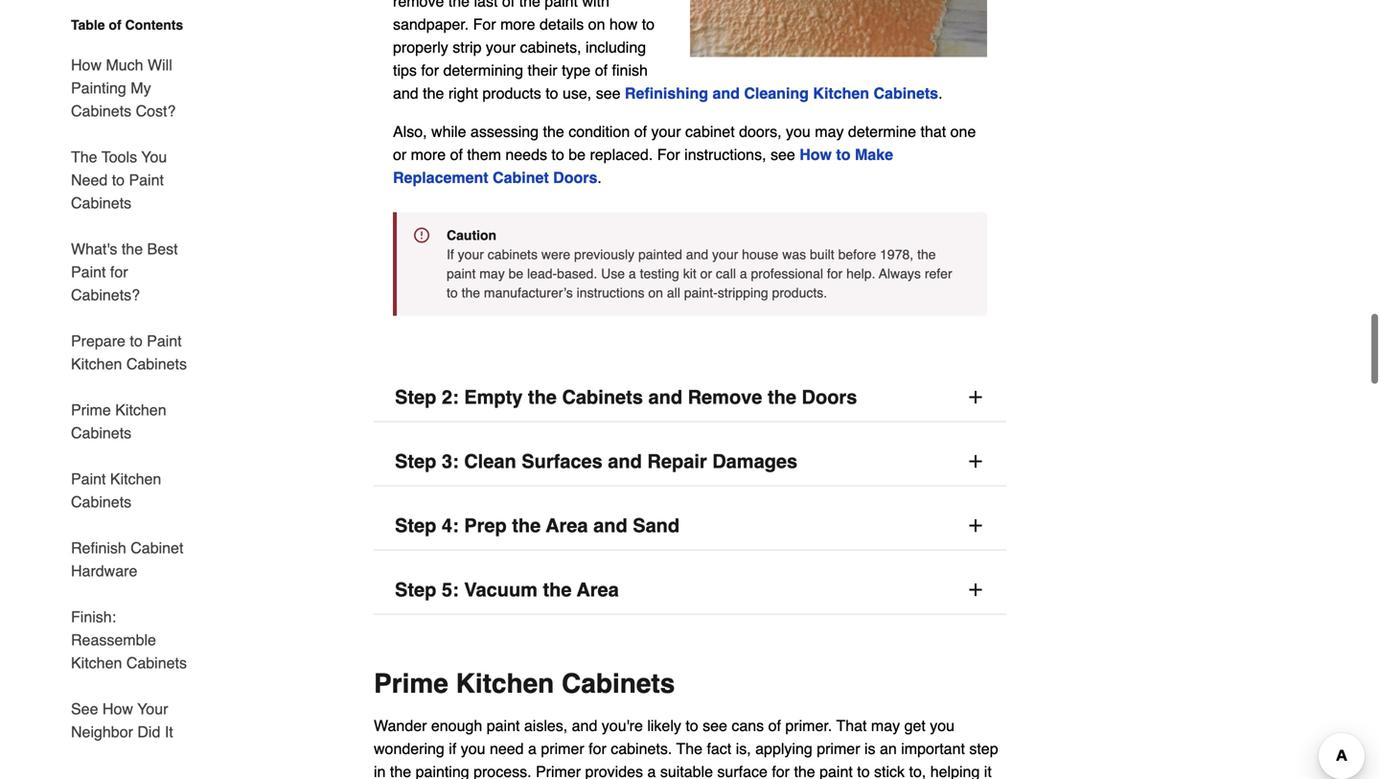 Task type: vqa. For each thing, say whether or not it's contained in the screenshot.
"Primer"
yes



Task type: locate. For each thing, give the bounding box(es) containing it.
cabinets inside prepare to paint kitchen cabinets
[[126, 355, 187, 373]]

painted
[[638, 247, 682, 262]]

step left 5:
[[395, 579, 437, 601]]

or right kit at the top of the page
[[700, 266, 712, 281]]

cabinets inside paint kitchen cabinets
[[71, 493, 131, 511]]

and inside wander enough paint aisles, and you're likely to see cans of primer. that may get you wondering if you need a primer for cabinets. the fact is, applying primer is an important step in the painting process. primer provides a suitable surface for the paint to stick to, helping
[[572, 717, 598, 735]]

2 horizontal spatial paint
[[820, 763, 853, 779]]

a person using paint stripper. image
[[690, 0, 987, 57]]

1 step from the top
[[395, 386, 437, 408]]

2 horizontal spatial you
[[930, 717, 955, 735]]

area inside button
[[546, 515, 588, 537]]

is,
[[736, 740, 751, 758]]

prime kitchen cabinets up aisles,
[[374, 669, 675, 699]]

1 vertical spatial may
[[480, 266, 505, 281]]

aisles,
[[524, 717, 568, 735]]

if
[[449, 740, 457, 758]]

be down condition on the top left
[[569, 146, 586, 163]]

your up call
[[712, 247, 738, 262]]

your up for
[[651, 123, 681, 140]]

the down 'caution'
[[462, 285, 480, 300]]

plus image
[[966, 388, 986, 407], [966, 452, 986, 471]]

paint right prepare
[[147, 332, 182, 350]]

cabinet
[[686, 123, 735, 140]]

of inside "element"
[[109, 17, 121, 33]]

damages
[[713, 450, 798, 472]]

cabinets inside finish: reassemble kitchen cabinets
[[126, 654, 187, 672]]

1 vertical spatial cabinet
[[131, 539, 183, 557]]

you
[[786, 123, 811, 140], [930, 717, 955, 735], [461, 740, 486, 758]]

primer
[[541, 740, 584, 758], [817, 740, 860, 758]]

step 3: clean surfaces and repair damages button
[[374, 438, 1007, 486]]

how for to
[[800, 146, 832, 163]]

step
[[395, 386, 437, 408], [395, 450, 437, 472], [395, 515, 437, 537], [395, 579, 437, 601]]

2 plus image from the top
[[966, 452, 986, 471]]

your down 'caution'
[[458, 247, 484, 262]]

kitchen down prime kitchen cabinets 'link'
[[110, 470, 161, 488]]

to left make
[[836, 146, 851, 163]]

kitchen down prepare to paint kitchen cabinets link
[[115, 401, 166, 419]]

0 vertical spatial .
[[939, 84, 943, 102]]

remove
[[688, 386, 763, 408]]

you inside "also, while assessing the condition of your cabinet doors, you may determine that one or more of them needs to be replaced. for instructions, see"
[[786, 123, 811, 140]]

plus image for step 3: clean surfaces and repair damages
[[966, 452, 986, 471]]

an
[[880, 740, 897, 758]]

0 vertical spatial plus image
[[966, 516, 986, 535]]

primer down that
[[817, 740, 860, 758]]

1 vertical spatial or
[[700, 266, 712, 281]]

primer up primer
[[541, 740, 584, 758]]

paint inside caution if your cabinets were previously painted and your house was built before 1978, the paint may be lead-based. use a testing kit or call a professional for help. always refer to the manufacturer's instructions on all paint-stripping products.
[[447, 266, 476, 281]]

to inside how to make replacement cabinet doors
[[836, 146, 851, 163]]

for down built at the right
[[827, 266, 843, 281]]

0 vertical spatial doors
[[553, 169, 598, 186]]

more
[[411, 146, 446, 163]]

cabinets up your
[[126, 654, 187, 672]]

of right table
[[109, 17, 121, 33]]

1 vertical spatial plus image
[[966, 452, 986, 471]]

2 vertical spatial may
[[871, 717, 900, 735]]

cabinets up prime kitchen cabinets 'link'
[[126, 355, 187, 373]]

for inside what's the best paint for cabinets?
[[110, 263, 128, 281]]

1 vertical spatial area
[[577, 579, 619, 601]]

much
[[106, 56, 143, 74]]

1 horizontal spatial cabinet
[[493, 169, 549, 186]]

the down applying
[[794, 763, 816, 779]]

0 horizontal spatial .
[[598, 169, 602, 186]]

plus image inside step 3: clean surfaces and repair damages button
[[966, 452, 986, 471]]

step 4: prep the area and sand button
[[374, 502, 1007, 551]]

likely
[[647, 717, 682, 735]]

2 vertical spatial how
[[102, 700, 133, 718]]

be inside "also, while assessing the condition of your cabinet doors, you may determine that one or more of them needs to be replaced. for instructions, see"
[[569, 146, 586, 163]]

cabinet
[[493, 169, 549, 186], [131, 539, 183, 557]]

assessing
[[471, 123, 539, 140]]

to inside caution if your cabinets were previously painted and your house was built before 1978, the paint may be lead-based. use a testing kit or call a professional for help. always refer to the manufacturer's instructions on all paint-stripping products.
[[447, 285, 458, 300]]

2 vertical spatial you
[[461, 740, 486, 758]]

also,
[[393, 123, 427, 140]]

1 vertical spatial paint
[[487, 717, 520, 735]]

see
[[771, 146, 795, 163], [703, 717, 728, 735]]

0 horizontal spatial doors
[[553, 169, 598, 186]]

cabinets up you're
[[562, 669, 675, 699]]

of inside wander enough paint aisles, and you're likely to see cans of primer. that may get you wondering if you need a primer for cabinets. the fact is, applying primer is an important step in the painting process. primer provides a suitable surface for the paint to stick to, helping
[[768, 717, 781, 735]]

be down the cabinets on the top left of page
[[509, 266, 524, 281]]

paint down what's on the left top of the page
[[71, 263, 106, 281]]

0 horizontal spatial or
[[393, 146, 407, 163]]

0 vertical spatial paint
[[447, 266, 476, 281]]

of
[[109, 17, 121, 33], [634, 123, 647, 140], [450, 146, 463, 163], [768, 717, 781, 735]]

the up "need"
[[71, 148, 97, 166]]

and up kit at the top of the page
[[686, 247, 709, 262]]

cabinets down 'painting'
[[71, 102, 131, 120]]

surface
[[717, 763, 768, 779]]

my
[[131, 79, 151, 97]]

step 2: empty the cabinets and remove the doors
[[395, 386, 857, 408]]

1 vertical spatial plus image
[[966, 580, 986, 600]]

how inside how much will painting my cabinets cost?
[[71, 56, 102, 74]]

1 horizontal spatial or
[[700, 266, 712, 281]]

to down if
[[447, 285, 458, 300]]

cabinet down needs
[[493, 169, 549, 186]]

1 vertical spatial how
[[800, 146, 832, 163]]

paint down if
[[447, 266, 476, 281]]

cabinets up refinish
[[71, 493, 131, 511]]

kitchen down prepare
[[71, 355, 122, 373]]

prime inside prime kitchen cabinets 'link'
[[71, 401, 111, 419]]

paint
[[447, 266, 476, 281], [487, 717, 520, 735], [820, 763, 853, 779]]

replaced.
[[590, 146, 653, 163]]

you up important on the right bottom of page
[[930, 717, 955, 735]]

a
[[629, 266, 636, 281], [740, 266, 747, 281], [528, 740, 537, 758], [648, 763, 656, 779]]

plus image inside step 5: vacuum the area button
[[966, 580, 986, 600]]

and up cabinet
[[713, 84, 740, 102]]

the left best
[[122, 240, 143, 258]]

2 horizontal spatial may
[[871, 717, 900, 735]]

prime down prepare to paint kitchen cabinets
[[71, 401, 111, 419]]

0 vertical spatial prime kitchen cabinets
[[71, 401, 166, 442]]

0 vertical spatial the
[[71, 148, 97, 166]]

1 vertical spatial be
[[509, 266, 524, 281]]

see up fact
[[703, 717, 728, 735]]

it
[[165, 723, 173, 741]]

how left make
[[800, 146, 832, 163]]

wander enough paint aisles, and you're likely to see cans of primer. that may get you wondering if you need a primer for cabinets. the fact is, applying primer is an important step in the painting process. primer provides a suitable surface for the paint to stick to, helping 
[[374, 717, 999, 779]]

empty
[[464, 386, 523, 408]]

2 step from the top
[[395, 450, 437, 472]]

or down also,
[[393, 146, 407, 163]]

0 horizontal spatial be
[[509, 266, 524, 281]]

while
[[431, 123, 466, 140]]

how up neighbor
[[102, 700, 133, 718]]

you right doors,
[[786, 123, 811, 140]]

step for step 5: vacuum the area
[[395, 579, 437, 601]]

finish: reassemble kitchen cabinets link
[[71, 594, 199, 686]]

1 vertical spatial see
[[703, 717, 728, 735]]

was
[[782, 247, 806, 262]]

products.
[[772, 285, 827, 300]]

0 vertical spatial plus image
[[966, 388, 986, 407]]

prime kitchen cabinets inside 'link'
[[71, 401, 166, 442]]

how up 'painting'
[[71, 56, 102, 74]]

the up suitable
[[676, 740, 703, 758]]

your
[[651, 123, 681, 140], [458, 247, 484, 262], [712, 247, 738, 262]]

area down step 4: prep the area and sand
[[577, 579, 619, 601]]

0 vertical spatial or
[[393, 146, 407, 163]]

paint
[[129, 171, 164, 189], [71, 263, 106, 281], [147, 332, 182, 350], [71, 470, 106, 488]]

paint inside prepare to paint kitchen cabinets
[[147, 332, 182, 350]]

1 horizontal spatial doors
[[802, 386, 857, 408]]

0 vertical spatial area
[[546, 515, 588, 537]]

your inside "also, while assessing the condition of your cabinet doors, you may determine that one or more of them needs to be replaced. for instructions, see"
[[651, 123, 681, 140]]

prep
[[464, 515, 507, 537]]

cabinet up hardware at the bottom
[[131, 539, 183, 557]]

to down is
[[857, 763, 870, 779]]

provides
[[585, 763, 643, 779]]

step left the 2:
[[395, 386, 437, 408]]

plus image
[[966, 516, 986, 535], [966, 580, 986, 600]]

prime
[[71, 401, 111, 419], [374, 669, 448, 699]]

or inside caution if your cabinets were previously painted and your house was built before 1978, the paint may be lead-based. use a testing kit or call a professional for help. always refer to the manufacturer's instructions on all paint-stripping products.
[[700, 266, 712, 281]]

prepare to paint kitchen cabinets link
[[71, 318, 199, 387]]

will
[[148, 56, 172, 74]]

the up needs
[[543, 123, 564, 140]]

step for step 4: prep the area and sand
[[395, 515, 437, 537]]

may inside wander enough paint aisles, and you're likely to see cans of primer. that may get you wondering if you need a primer for cabinets. the fact is, applying primer is an important step in the painting process. primer provides a suitable surface for the paint to stick to, helping
[[871, 717, 900, 735]]

may up an
[[871, 717, 900, 735]]

best
[[147, 240, 178, 258]]

0 horizontal spatial may
[[480, 266, 505, 281]]

the right vacuum
[[543, 579, 572, 601]]

the tools you need to paint cabinets link
[[71, 134, 199, 226]]

1 vertical spatial the
[[676, 740, 703, 758]]

in
[[374, 763, 386, 779]]

step 4: prep the area and sand
[[395, 515, 680, 537]]

table
[[71, 17, 105, 33]]

step 2: empty the cabinets and remove the doors button
[[374, 373, 1007, 422]]

0 horizontal spatial see
[[703, 717, 728, 735]]

1 horizontal spatial your
[[651, 123, 681, 140]]

is
[[865, 740, 876, 758]]

may left determine
[[815, 123, 844, 140]]

1 horizontal spatial prime kitchen cabinets
[[374, 669, 675, 699]]

paint up need
[[487, 717, 520, 735]]

area inside button
[[577, 579, 619, 601]]

step left 4:
[[395, 515, 437, 537]]

1 horizontal spatial be
[[569, 146, 586, 163]]

how inside how to make replacement cabinet doors
[[800, 146, 832, 163]]

cabinets
[[874, 84, 939, 102], [71, 102, 131, 120], [71, 194, 131, 212], [126, 355, 187, 373], [562, 386, 643, 408], [71, 424, 131, 442], [71, 493, 131, 511], [126, 654, 187, 672], [562, 669, 675, 699]]

0 vertical spatial how
[[71, 56, 102, 74]]

1 vertical spatial doors
[[802, 386, 857, 408]]

the inside "also, while assessing the condition of your cabinet doors, you may determine that one or more of them needs to be replaced. for instructions, see"
[[543, 123, 564, 140]]

0 vertical spatial cabinet
[[493, 169, 549, 186]]

doors inside how to make replacement cabinet doors
[[553, 169, 598, 186]]

cabinets.
[[611, 740, 672, 758]]

0 horizontal spatial paint
[[447, 266, 476, 281]]

prime kitchen cabinets link
[[71, 387, 199, 456]]

kitchen inside prepare to paint kitchen cabinets
[[71, 355, 122, 373]]

0 horizontal spatial the
[[71, 148, 97, 166]]

the up refer
[[918, 247, 936, 262]]

you right 'if'
[[461, 740, 486, 758]]

2 plus image from the top
[[966, 580, 986, 600]]

vacuum
[[464, 579, 538, 601]]

3 step from the top
[[395, 515, 437, 537]]

step inside button
[[395, 515, 437, 537]]

cabinets up step 3: clean surfaces and repair damages
[[562, 386, 643, 408]]

0 horizontal spatial primer
[[541, 740, 584, 758]]

cabinets?
[[71, 286, 140, 304]]

0 vertical spatial you
[[786, 123, 811, 140]]

plus image inside step 2: empty the cabinets and remove the doors button
[[966, 388, 986, 407]]

paint up refinish
[[71, 470, 106, 488]]

0 horizontal spatial prime kitchen cabinets
[[71, 401, 166, 442]]

see how your neighbor did it
[[71, 700, 173, 741]]

the inside what's the best paint for cabinets?
[[122, 240, 143, 258]]

the right remove
[[768, 386, 797, 408]]

1 plus image from the top
[[966, 388, 986, 407]]

repair
[[647, 450, 707, 472]]

0 horizontal spatial you
[[461, 740, 486, 758]]

and left sand
[[594, 515, 628, 537]]

prime kitchen cabinets up paint kitchen cabinets
[[71, 401, 166, 442]]

all
[[667, 285, 681, 300]]

plus image inside step 4: prep the area and sand button
[[966, 516, 986, 535]]

1 horizontal spatial the
[[676, 740, 703, 758]]

kitchen down reassemble
[[71, 654, 122, 672]]

get
[[905, 717, 926, 735]]

and
[[713, 84, 740, 102], [686, 247, 709, 262], [649, 386, 683, 408], [608, 450, 642, 472], [594, 515, 628, 537], [572, 717, 598, 735]]

see down doors,
[[771, 146, 795, 163]]

0 vertical spatial see
[[771, 146, 795, 163]]

1 plus image from the top
[[966, 516, 986, 535]]

cabinets up paint kitchen cabinets
[[71, 424, 131, 442]]

for inside caution if your cabinets were previously painted and your house was built before 1978, the paint may be lead-based. use a testing kit or call a professional for help. always refer to the manufacturer's instructions on all paint-stripping products.
[[827, 266, 843, 281]]

error image
[[414, 228, 429, 243]]

for up cabinets? at the left
[[110, 263, 128, 281]]

4 step from the top
[[395, 579, 437, 601]]

1 horizontal spatial see
[[771, 146, 795, 163]]

doors
[[553, 169, 598, 186], [802, 386, 857, 408]]

cabinets down "need"
[[71, 194, 131, 212]]

did
[[137, 723, 160, 741]]

house
[[742, 247, 779, 262]]

and left you're
[[572, 717, 598, 735]]

1 horizontal spatial primer
[[817, 740, 860, 758]]

the
[[71, 148, 97, 166], [676, 740, 703, 758]]

. down "replaced."
[[598, 169, 602, 186]]

to right prepare
[[130, 332, 143, 350]]

area down surfaces at the bottom left of page
[[546, 515, 588, 537]]

0 vertical spatial prime
[[71, 401, 111, 419]]

to right needs
[[552, 146, 564, 163]]

step left 3:
[[395, 450, 437, 472]]

.
[[939, 84, 943, 102], [598, 169, 602, 186]]

1 horizontal spatial may
[[815, 123, 844, 140]]

paint down you
[[129, 171, 164, 189]]

instructions,
[[685, 146, 766, 163]]

of up applying
[[768, 717, 781, 735]]

the right prep
[[512, 515, 541, 537]]

that
[[921, 123, 946, 140]]

0 vertical spatial may
[[815, 123, 844, 140]]

cabinets
[[488, 247, 538, 262]]

cabinet inside refinish cabinet hardware
[[131, 539, 183, 557]]

may down the cabinets on the top left of page
[[480, 266, 505, 281]]

1 horizontal spatial you
[[786, 123, 811, 140]]

0 horizontal spatial cabinet
[[131, 539, 183, 557]]

prime up wander
[[374, 669, 448, 699]]

cabinets up determine
[[874, 84, 939, 102]]

doors inside button
[[802, 386, 857, 408]]

to right likely
[[686, 717, 699, 735]]

. up that
[[939, 84, 943, 102]]

1 horizontal spatial prime
[[374, 669, 448, 699]]

or inside "also, while assessing the condition of your cabinet doors, you may determine that one or more of them needs to be replaced. for instructions, see"
[[393, 146, 407, 163]]

process.
[[474, 763, 532, 779]]

for
[[110, 263, 128, 281], [827, 266, 843, 281], [589, 740, 607, 758], [772, 763, 790, 779]]

paint down that
[[820, 763, 853, 779]]

for up provides
[[589, 740, 607, 758]]

0 vertical spatial be
[[569, 146, 586, 163]]

0 horizontal spatial prime
[[71, 401, 111, 419]]

what's the best paint for cabinets?
[[71, 240, 178, 304]]

1 horizontal spatial .
[[939, 84, 943, 102]]

to down tools
[[112, 171, 125, 189]]



Task type: describe. For each thing, give the bounding box(es) containing it.
1 vertical spatial prime
[[374, 669, 448, 699]]

refer
[[925, 266, 953, 281]]

instructions
[[577, 285, 645, 300]]

that
[[837, 717, 867, 735]]

the inside the tools you need to paint cabinets
[[71, 148, 97, 166]]

paint inside what's the best paint for cabinets?
[[71, 263, 106, 281]]

5:
[[442, 579, 459, 601]]

may inside "also, while assessing the condition of your cabinet doors, you may determine that one or more of them needs to be replaced. for instructions, see"
[[815, 123, 844, 140]]

built
[[810, 247, 835, 262]]

paint kitchen cabinets
[[71, 470, 161, 511]]

be inside caution if your cabinets were previously painted and your house was built before 1978, the paint may be lead-based. use a testing kit or call a professional for help. always refer to the manufacturer's instructions on all paint-stripping products.
[[509, 266, 524, 281]]

the inside step 5: vacuum the area button
[[543, 579, 572, 601]]

call
[[716, 266, 736, 281]]

0 horizontal spatial your
[[458, 247, 484, 262]]

for down applying
[[772, 763, 790, 779]]

of down while at left
[[450, 146, 463, 163]]

a right use
[[629, 266, 636, 281]]

1 primer from the left
[[541, 740, 584, 758]]

the inside step 4: prep the area and sand button
[[512, 515, 541, 537]]

cabinets inside button
[[562, 386, 643, 408]]

cleaning
[[744, 84, 809, 102]]

how much will painting my cabinets cost?
[[71, 56, 176, 120]]

neighbor
[[71, 723, 133, 741]]

plus image for step 2: empty the cabinets and remove the doors
[[966, 388, 986, 407]]

see inside "also, while assessing the condition of your cabinet doors, you may determine that one or more of them needs to be replaced. for instructions, see"
[[771, 146, 795, 163]]

cabinet inside how to make replacement cabinet doors
[[493, 169, 549, 186]]

how much will painting my cabinets cost? link
[[71, 42, 199, 134]]

step for step 3: clean surfaces and repair damages
[[395, 450, 437, 472]]

kitchen inside finish: reassemble kitchen cabinets
[[71, 654, 122, 672]]

1 horizontal spatial paint
[[487, 717, 520, 735]]

needs
[[506, 146, 547, 163]]

finish: reassemble kitchen cabinets
[[71, 608, 187, 672]]

and inside button
[[594, 515, 628, 537]]

lead-
[[527, 266, 557, 281]]

the right empty
[[528, 386, 557, 408]]

your
[[137, 700, 168, 718]]

make
[[855, 146, 893, 163]]

step 5: vacuum the area
[[395, 579, 619, 601]]

to inside prepare to paint kitchen cabinets
[[130, 332, 143, 350]]

step 3: clean surfaces and repair damages
[[395, 450, 798, 472]]

plus image for step 5: vacuum the area
[[966, 580, 986, 600]]

to,
[[909, 763, 926, 779]]

and left remove
[[649, 386, 683, 408]]

if
[[447, 247, 454, 262]]

doors,
[[739, 123, 782, 140]]

4:
[[442, 515, 459, 537]]

the tools you need to paint cabinets
[[71, 148, 167, 212]]

them
[[467, 146, 501, 163]]

step 5: vacuum the area button
[[374, 566, 1007, 615]]

paint inside paint kitchen cabinets
[[71, 470, 106, 488]]

determine
[[848, 123, 917, 140]]

fact
[[707, 740, 732, 758]]

for
[[657, 146, 680, 163]]

paint-
[[684, 285, 718, 300]]

the right in
[[390, 763, 411, 779]]

kitchen inside 'link'
[[115, 401, 166, 419]]

caution if your cabinets were previously painted and your house was built before 1978, the paint may be lead-based. use a testing kit or call a professional for help. always refer to the manufacturer's instructions on all paint-stripping products.
[[447, 228, 953, 300]]

2 primer from the left
[[817, 740, 860, 758]]

and inside caution if your cabinets were previously painted and your house was built before 1978, the paint may be lead-based. use a testing kit or call a professional for help. always refer to the manufacturer's instructions on all paint-stripping products.
[[686, 247, 709, 262]]

a right need
[[528, 740, 537, 758]]

area for vacuum
[[577, 579, 619, 601]]

cabinets inside prime kitchen cabinets
[[71, 424, 131, 442]]

3:
[[442, 450, 459, 472]]

how inside see how your neighbor did it
[[102, 700, 133, 718]]

2 vertical spatial paint
[[820, 763, 853, 779]]

to inside the tools you need to paint cabinets
[[112, 171, 125, 189]]

refinishing
[[625, 84, 708, 102]]

stripping
[[718, 285, 769, 300]]

to inside "also, while assessing the condition of your cabinet doors, you may determine that one or more of them needs to be replaced. for instructions, see"
[[552, 146, 564, 163]]

professional
[[751, 266, 823, 281]]

1 vertical spatial you
[[930, 717, 955, 735]]

kitchen inside paint kitchen cabinets
[[110, 470, 161, 488]]

prepare
[[71, 332, 126, 350]]

refinishing and cleaning kitchen cabinets link
[[625, 84, 939, 102]]

important
[[901, 740, 965, 758]]

what's the best paint for cabinets? link
[[71, 226, 199, 318]]

one
[[951, 123, 976, 140]]

painting
[[71, 79, 126, 97]]

replacement
[[393, 169, 489, 186]]

and left repair
[[608, 450, 642, 472]]

were
[[541, 247, 571, 262]]

2:
[[442, 386, 459, 408]]

cans
[[732, 717, 764, 735]]

wondering
[[374, 740, 445, 758]]

sand
[[633, 515, 680, 537]]

condition
[[569, 123, 630, 140]]

how for much
[[71, 56, 102, 74]]

1 vertical spatial prime kitchen cabinets
[[374, 669, 675, 699]]

applying
[[756, 740, 813, 758]]

step for step 2: empty the cabinets and remove the doors
[[395, 386, 437, 408]]

testing
[[640, 266, 680, 281]]

table of contents
[[71, 17, 183, 33]]

step
[[970, 740, 999, 758]]

painting
[[416, 763, 469, 779]]

wander
[[374, 717, 427, 735]]

contents
[[125, 17, 183, 33]]

may inside caution if your cabinets were previously painted and your house was built before 1978, the paint may be lead-based. use a testing kit or call a professional for help. always refer to the manufacturer's instructions on all paint-stripping products.
[[480, 266, 505, 281]]

before
[[838, 247, 876, 262]]

the inside wander enough paint aisles, and you're likely to see cans of primer. that may get you wondering if you need a primer for cabinets. the fact is, applying primer is an important step in the painting process. primer provides a suitable surface for the paint to stick to, helping
[[676, 740, 703, 758]]

always
[[879, 266, 921, 281]]

refinish
[[71, 539, 126, 557]]

cabinets inside the tools you need to paint cabinets
[[71, 194, 131, 212]]

primer
[[536, 763, 581, 779]]

kitchen up determine
[[813, 84, 870, 102]]

you
[[141, 148, 167, 166]]

stick
[[874, 763, 905, 779]]

a down 'cabinets.'
[[648, 763, 656, 779]]

how to make replacement cabinet doors
[[393, 146, 893, 186]]

enough
[[431, 717, 482, 735]]

primer.
[[786, 717, 832, 735]]

1 vertical spatial .
[[598, 169, 602, 186]]

table of contents element
[[56, 15, 199, 744]]

kitchen up aisles,
[[456, 669, 554, 699]]

finish:
[[71, 608, 116, 626]]

tools
[[101, 148, 137, 166]]

on
[[648, 285, 663, 300]]

of up "replaced."
[[634, 123, 647, 140]]

refinish cabinet hardware link
[[71, 525, 199, 594]]

1978,
[[880, 247, 914, 262]]

a right call
[[740, 266, 747, 281]]

manufacturer's
[[484, 285, 573, 300]]

plus image for step 4: prep the area and sand
[[966, 516, 986, 535]]

need
[[71, 171, 108, 189]]

need
[[490, 740, 524, 758]]

what's
[[71, 240, 117, 258]]

kit
[[683, 266, 697, 281]]

2 horizontal spatial your
[[712, 247, 738, 262]]

see inside wander enough paint aisles, and you're likely to see cans of primer. that may get you wondering if you need a primer for cabinets. the fact is, applying primer is an important step in the painting process. primer provides a suitable surface for the paint to stick to, helping
[[703, 717, 728, 735]]

paint inside the tools you need to paint cabinets
[[129, 171, 164, 189]]

cabinets inside how much will painting my cabinets cost?
[[71, 102, 131, 120]]

area for prep
[[546, 515, 588, 537]]

refinish cabinet hardware
[[71, 539, 183, 580]]



